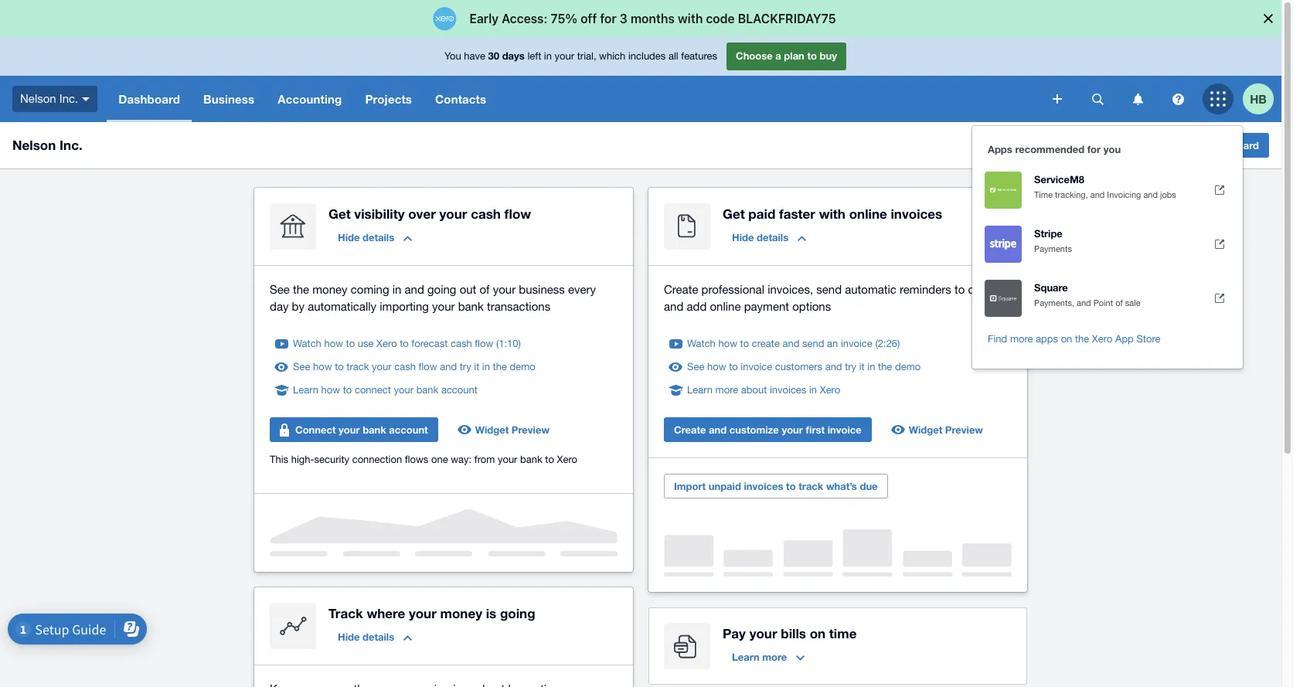 Task type: locate. For each thing, give the bounding box(es) containing it.
the up the by
[[293, 283, 309, 296]]

see how to track your cash flow and try it in the demo link
[[293, 359, 535, 375]]

how up learn more about invoices in xero
[[707, 361, 726, 373]]

1 horizontal spatial more
[[762, 651, 787, 663]]

2 get from the left
[[723, 206, 745, 222]]

cash right forecast
[[451, 338, 472, 349]]

hide down the track
[[338, 631, 360, 643]]

and down forecast
[[440, 361, 457, 373]]

hide details button down where
[[328, 624, 421, 649]]

0 horizontal spatial widget
[[475, 424, 509, 436]]

on for time
[[810, 625, 826, 641]]

online down professional
[[710, 300, 741, 313]]

widget preview button for invoices
[[884, 417, 992, 442]]

money left is
[[440, 605, 482, 621]]

see up day
[[270, 283, 290, 296]]

plan
[[784, 50, 804, 62]]

0 vertical spatial invoices
[[891, 206, 942, 222]]

0 horizontal spatial of
[[480, 283, 490, 296]]

your up the learn more at the bottom right of the page
[[749, 625, 777, 641]]

pay
[[723, 625, 746, 641]]

and inside square payments, and point of sale
[[1077, 298, 1091, 308]]

unpaid
[[709, 480, 741, 492]]

1 get from the left
[[328, 206, 351, 222]]

hide for visibility
[[338, 231, 360, 243]]

0 horizontal spatial widget preview
[[475, 424, 550, 436]]

account up flows
[[389, 424, 428, 436]]

to up the see how to track your cash flow and try it in the demo
[[400, 338, 409, 349]]

flow inside watch how to use xero to forecast cash flow (1:10) link
[[475, 338, 493, 349]]

an
[[827, 338, 838, 349]]

invoices right unpaid
[[744, 480, 783, 492]]

create for create and customize your first invoice
[[674, 424, 706, 436]]

of inside see the money coming in and going out of your business every day by automatically importing your bank transactions
[[480, 283, 490, 296]]

for
[[1087, 143, 1101, 155]]

1 widget preview from the left
[[475, 424, 550, 436]]

hide details for paid
[[732, 231, 788, 243]]

hide down paid
[[732, 231, 754, 243]]

features
[[681, 50, 717, 62]]

bank inside connect your bank account button
[[363, 424, 386, 436]]

connect your bank account
[[295, 424, 428, 436]]

watch inside watch how to create and send an invoice (2:26) link
[[687, 338, 716, 349]]

demo down "(1:10)"
[[510, 361, 535, 373]]

invoice right first
[[827, 424, 862, 436]]

create up import
[[674, 424, 706, 436]]

1 horizontal spatial going
[[500, 605, 535, 621]]

1 horizontal spatial see
[[293, 361, 310, 373]]

0 horizontal spatial preview
[[512, 424, 550, 436]]

invoices down customers
[[770, 384, 806, 396]]

1 vertical spatial going
[[500, 605, 535, 621]]

edit dashboard
[[1186, 139, 1259, 151]]

contacts
[[435, 92, 486, 106]]

hide details for visibility
[[338, 231, 394, 243]]

1 widget preview button from the left
[[450, 417, 559, 442]]

2 horizontal spatial learn
[[732, 651, 759, 663]]

account inside button
[[389, 424, 428, 436]]

to up learn how to connect your bank account
[[335, 361, 344, 373]]

1 horizontal spatial preview
[[945, 424, 983, 436]]

bank
[[458, 300, 484, 313], [416, 384, 438, 396], [363, 424, 386, 436], [520, 454, 542, 465]]

0 vertical spatial create
[[664, 283, 698, 296]]

importing
[[380, 300, 429, 313]]

widget preview
[[475, 424, 550, 436], [909, 424, 983, 436]]

2 widget preview from the left
[[909, 424, 983, 436]]

0 vertical spatial invoice
[[841, 338, 872, 349]]

banner containing hb
[[0, 37, 1281, 369]]

high-
[[291, 454, 314, 465]]

(2:26)
[[875, 338, 900, 349]]

preview for get paid faster with online invoices
[[945, 424, 983, 436]]

see
[[270, 283, 290, 296], [293, 361, 310, 373], [687, 361, 704, 373]]

1 horizontal spatial widget
[[909, 424, 942, 436]]

2 horizontal spatial more
[[1010, 333, 1033, 345]]

and left jobs
[[1143, 190, 1158, 199]]

navigation
[[107, 76, 1042, 122]]

going left out
[[427, 283, 456, 296]]

0 horizontal spatial see
[[270, 283, 290, 296]]

to
[[807, 50, 817, 62], [954, 283, 965, 296], [346, 338, 355, 349], [400, 338, 409, 349], [740, 338, 749, 349], [335, 361, 344, 373], [729, 361, 738, 373], [343, 384, 352, 396], [545, 454, 554, 465], [786, 480, 796, 492]]

of
[[480, 283, 490, 296], [1115, 298, 1123, 308]]

contacts button
[[424, 76, 498, 122]]

0 vertical spatial more
[[1010, 333, 1033, 345]]

0 horizontal spatial learn
[[293, 384, 318, 396]]

1 vertical spatial track
[[799, 480, 823, 492]]

1 horizontal spatial widget preview
[[909, 424, 983, 436]]

2 horizontal spatial flow
[[504, 206, 531, 222]]

get
[[328, 206, 351, 222], [723, 206, 745, 222]]

widget preview button for flow
[[450, 417, 559, 442]]

widget preview button
[[450, 417, 559, 442], [884, 417, 992, 442]]

track
[[328, 605, 363, 621]]

invoices inside button
[[744, 480, 783, 492]]

learn up connect
[[293, 384, 318, 396]]

track
[[347, 361, 369, 373], [799, 480, 823, 492]]

0 horizontal spatial money
[[312, 283, 347, 296]]

hide details button
[[328, 225, 421, 250], [723, 225, 816, 250], [328, 624, 421, 649]]

invoices,
[[768, 283, 813, 296]]

1 horizontal spatial get
[[723, 206, 745, 222]]

0 vertical spatial nelson inc.
[[20, 92, 78, 105]]

create inside create and customize your first invoice button
[[674, 424, 706, 436]]

on inside find more apps on the xero app store link
[[1061, 333, 1072, 345]]

send inside 'create professional invoices, send automatic reminders to clients, and add online payment options'
[[816, 283, 842, 296]]

money up the automatically at the left of the page
[[312, 283, 347, 296]]

visibility
[[354, 206, 405, 222]]

business button
[[192, 76, 266, 122]]

of left sale
[[1115, 298, 1123, 308]]

online inside 'create professional invoices, send automatic reminders to clients, and add online payment options'
[[710, 300, 741, 313]]

2 widget from the left
[[909, 424, 942, 436]]

how up connect
[[313, 361, 332, 373]]

account
[[441, 384, 478, 396], [389, 424, 428, 436]]

1 vertical spatial inc.
[[60, 137, 82, 153]]

cash down watch how to use xero to forecast cash flow (1:10) link
[[394, 361, 416, 373]]

navigation containing dashboard
[[107, 76, 1042, 122]]

2 vertical spatial flow
[[419, 361, 437, 373]]

and up importing
[[405, 283, 424, 296]]

customers
[[775, 361, 822, 373]]

hide details down visibility
[[338, 231, 394, 243]]

group inside banner
[[972, 126, 1243, 369]]

in down (2:26)
[[867, 361, 875, 373]]

invoice up about
[[741, 361, 772, 373]]

create professional invoices, send automatic reminders to clients, and add online payment options
[[664, 283, 1005, 313]]

more right find
[[1010, 333, 1033, 345]]

2 vertical spatial invoice
[[827, 424, 862, 436]]

watch down add at the right top of page
[[687, 338, 716, 349]]

0 horizontal spatial flow
[[419, 361, 437, 373]]

group
[[972, 126, 1243, 369]]

0 vertical spatial nelson
[[20, 92, 56, 105]]

track left what's
[[799, 480, 823, 492]]

connect your bank account button
[[270, 417, 438, 442]]

see the money coming in and going out of your business every day by automatically importing your bank transactions
[[270, 283, 596, 313]]

how left connect
[[321, 384, 340, 396]]

watch how to create and send an invoice (2:26) link
[[687, 336, 900, 352]]

bank inside see the money coming in and going out of your business every day by automatically importing your bank transactions
[[458, 300, 484, 313]]

it down watch how to use xero to forecast cash flow (1:10) link
[[474, 361, 479, 373]]

0 vertical spatial online
[[849, 206, 887, 222]]

1 it from the left
[[474, 361, 479, 373]]

details down visibility
[[362, 231, 394, 243]]

edit dashboard button
[[1176, 133, 1269, 158]]

to up learn more about invoices in xero
[[729, 361, 738, 373]]

0 horizontal spatial try
[[460, 361, 471, 373]]

and inside 'create professional invoices, send automatic reminders to clients, and add online payment options'
[[664, 300, 683, 313]]

to inside button
[[786, 480, 796, 492]]

to left what's
[[786, 480, 796, 492]]

the right apps
[[1075, 333, 1089, 345]]

0 vertical spatial track
[[347, 361, 369, 373]]

watch for get paid faster with online invoices
[[687, 338, 716, 349]]

0 horizontal spatial online
[[710, 300, 741, 313]]

0 vertical spatial money
[[312, 283, 347, 296]]

details for where
[[362, 631, 394, 643]]

svg image
[[1210, 91, 1226, 107], [1133, 93, 1143, 105]]

2 preview from the left
[[945, 424, 983, 436]]

invoices icon image
[[664, 203, 710, 250]]

track money icon image
[[270, 603, 316, 649]]

dialog
[[0, 0, 1293, 37]]

0 horizontal spatial track
[[347, 361, 369, 373]]

banking icon image
[[270, 203, 316, 250]]

watch inside watch how to use xero to forecast cash flow (1:10) link
[[293, 338, 321, 349]]

on right apps
[[1061, 333, 1072, 345]]

your right "over"
[[439, 206, 467, 222]]

security
[[314, 454, 349, 465]]

1 vertical spatial flow
[[475, 338, 493, 349]]

is
[[486, 605, 496, 621]]

1 preview from the left
[[512, 424, 550, 436]]

hide down visibility
[[338, 231, 360, 243]]

1 vertical spatial of
[[1115, 298, 1123, 308]]

on for the
[[1061, 333, 1072, 345]]

0 horizontal spatial svg image
[[1133, 93, 1143, 105]]

banner
[[0, 37, 1281, 369]]

demo
[[510, 361, 535, 373], [895, 361, 921, 373]]

on right bills
[[810, 625, 826, 641]]

connect
[[355, 384, 391, 396]]

apps
[[1036, 333, 1058, 345]]

more for find more apps on the xero app store
[[1010, 333, 1033, 345]]

learn more about invoices in xero link
[[687, 383, 840, 398]]

0 vertical spatial going
[[427, 283, 456, 296]]

more left about
[[715, 384, 738, 396]]

1 vertical spatial on
[[810, 625, 826, 641]]

hide details button down visibility
[[328, 225, 421, 250]]

1 horizontal spatial track
[[799, 480, 823, 492]]

in down the transactions on the top left of the page
[[482, 361, 490, 373]]

1 watch from the left
[[293, 338, 321, 349]]

use
[[358, 338, 374, 349]]

edit
[[1186, 139, 1205, 151]]

going right is
[[500, 605, 535, 621]]

1 horizontal spatial of
[[1115, 298, 1123, 308]]

more inside button
[[762, 651, 787, 663]]

get left paid
[[723, 206, 745, 222]]

1 horizontal spatial watch
[[687, 338, 716, 349]]

2 demo from the left
[[895, 361, 921, 373]]

your right from
[[498, 454, 517, 465]]

app recommendations element
[[972, 163, 1243, 325]]

learn inside button
[[732, 651, 759, 663]]

to left buy
[[807, 50, 817, 62]]

see how to invoice customers and try it in the demo
[[687, 361, 921, 373]]

invoices up reminders
[[891, 206, 942, 222]]

send up options
[[816, 283, 842, 296]]

track down use
[[347, 361, 369, 373]]

more for learn more about invoices in xero
[[715, 384, 738, 396]]

your up the transactions on the top left of the page
[[493, 283, 516, 296]]

to left connect
[[343, 384, 352, 396]]

1 vertical spatial create
[[674, 424, 706, 436]]

1 horizontal spatial on
[[1061, 333, 1072, 345]]

more for learn more
[[762, 651, 787, 663]]

how
[[324, 338, 343, 349], [718, 338, 737, 349], [313, 361, 332, 373], [707, 361, 726, 373], [321, 384, 340, 396]]

bank down see how to track your cash flow and try it in the demo link
[[416, 384, 438, 396]]

learn left about
[[687, 384, 713, 396]]

you
[[444, 50, 461, 62]]

how left use
[[324, 338, 343, 349]]

2 try from the left
[[845, 361, 856, 373]]

it
[[474, 361, 479, 373], [859, 361, 865, 373]]

1 vertical spatial cash
[[451, 338, 472, 349]]

to left clients,
[[954, 283, 965, 296]]

forecast
[[411, 338, 448, 349]]

cash
[[471, 206, 501, 222], [451, 338, 472, 349], [394, 361, 416, 373]]

details for visibility
[[362, 231, 394, 243]]

try right customers
[[845, 361, 856, 373]]

1 horizontal spatial learn
[[687, 384, 713, 396]]

details down where
[[362, 631, 394, 643]]

svg image
[[1092, 93, 1103, 105], [1172, 93, 1184, 105], [1053, 94, 1062, 104], [82, 97, 90, 101]]

more inside group
[[1010, 333, 1033, 345]]

0 horizontal spatial going
[[427, 283, 456, 296]]

0 vertical spatial inc.
[[59, 92, 78, 105]]

xero
[[1092, 333, 1112, 345], [376, 338, 397, 349], [820, 384, 840, 396], [557, 454, 577, 465]]

find
[[988, 333, 1007, 345]]

and left customize
[[709, 424, 727, 436]]

0 horizontal spatial get
[[328, 206, 351, 222]]

every
[[568, 283, 596, 296]]

send left an
[[802, 338, 824, 349]]

to right from
[[545, 454, 554, 465]]

coming
[[351, 283, 389, 296]]

due
[[860, 480, 878, 492]]

svg image left the dashboard
[[82, 97, 90, 101]]

0 horizontal spatial account
[[389, 424, 428, 436]]

nelson inside popup button
[[20, 92, 56, 105]]

to inside 'create professional invoices, send automatic reminders to clients, and add online payment options'
[[954, 283, 965, 296]]

1 vertical spatial online
[[710, 300, 741, 313]]

all
[[668, 50, 678, 62]]

2 vertical spatial more
[[762, 651, 787, 663]]

clients,
[[968, 283, 1005, 296]]

2 watch from the left
[[687, 338, 716, 349]]

1 horizontal spatial demo
[[895, 361, 921, 373]]

1 vertical spatial account
[[389, 424, 428, 436]]

more down 'pay your bills on time'
[[762, 651, 787, 663]]

in up importing
[[392, 283, 401, 296]]

in inside you have 30 days left in your trial, which includes all features
[[544, 50, 552, 62]]

0 vertical spatial on
[[1061, 333, 1072, 345]]

paid
[[748, 206, 775, 222]]

first
[[806, 424, 825, 436]]

2 horizontal spatial see
[[687, 361, 704, 373]]

1 vertical spatial more
[[715, 384, 738, 396]]

import
[[674, 480, 706, 492]]

hide details button down paid
[[723, 225, 816, 250]]

it right customers
[[859, 361, 865, 373]]

demo down (2:26)
[[895, 361, 921, 373]]

0 horizontal spatial on
[[810, 625, 826, 641]]

learn for get paid faster with online invoices
[[687, 384, 713, 396]]

banking preview line graph image
[[270, 509, 618, 556]]

see down the by
[[293, 361, 310, 373]]

invoice inside button
[[827, 424, 862, 436]]

going inside see the money coming in and going out of your business every day by automatically importing your bank transactions
[[427, 283, 456, 296]]

in
[[544, 50, 552, 62], [392, 283, 401, 296], [482, 361, 490, 373], [867, 361, 875, 373], [809, 384, 817, 396]]

and inside button
[[709, 424, 727, 436]]

bills
[[781, 625, 806, 641]]

0 vertical spatial of
[[480, 283, 490, 296]]

1 horizontal spatial money
[[440, 605, 482, 621]]

details
[[362, 231, 394, 243], [757, 231, 788, 243], [362, 631, 394, 643]]

2 vertical spatial invoices
[[744, 480, 783, 492]]

2 it from the left
[[859, 361, 865, 373]]

recommended
[[1015, 143, 1084, 155]]

preview
[[512, 424, 550, 436], [945, 424, 983, 436]]

1 widget from the left
[[475, 424, 509, 436]]

create inside 'create professional invoices, send automatic reminders to clients, and add online payment options'
[[664, 283, 698, 296]]

of right out
[[480, 283, 490, 296]]

to left create
[[740, 338, 749, 349]]

cash right "over"
[[471, 206, 501, 222]]

hide details down where
[[338, 631, 394, 643]]

invoices
[[891, 206, 942, 222], [770, 384, 806, 396], [744, 480, 783, 492]]

hide details down paid
[[732, 231, 788, 243]]

stripe payments
[[1034, 227, 1072, 254]]

0 vertical spatial account
[[441, 384, 478, 396]]

and up customers
[[783, 338, 800, 349]]

try down watch how to use xero to forecast cash flow (1:10) link
[[460, 361, 471, 373]]

0 horizontal spatial it
[[474, 361, 479, 373]]

0 vertical spatial send
[[816, 283, 842, 296]]

1 horizontal spatial widget preview button
[[884, 417, 992, 442]]

preview for get visibility over your cash flow
[[512, 424, 550, 436]]

0 horizontal spatial more
[[715, 384, 738, 396]]

in right left
[[544, 50, 552, 62]]

create for create professional invoices, send automatic reminders to clients, and add online payment options
[[664, 283, 698, 296]]

1 demo from the left
[[510, 361, 535, 373]]

how for create
[[718, 338, 737, 349]]

choose
[[736, 50, 773, 62]]

your left trial,
[[555, 50, 574, 62]]

dashboard
[[118, 92, 180, 106]]

get left visibility
[[328, 206, 351, 222]]

details down paid
[[757, 231, 788, 243]]

how left create
[[718, 338, 737, 349]]

1 horizontal spatial flow
[[475, 338, 493, 349]]

1 vertical spatial nelson
[[12, 137, 56, 153]]

0 horizontal spatial demo
[[510, 361, 535, 373]]

hide details
[[338, 231, 394, 243], [732, 231, 788, 243], [338, 631, 394, 643]]

2 widget preview button from the left
[[884, 417, 992, 442]]

0 horizontal spatial watch
[[293, 338, 321, 349]]

your down see how to track your cash flow and try it in the demo link
[[394, 384, 414, 396]]

send
[[816, 283, 842, 296], [802, 338, 824, 349]]

group containing apps recommended for you
[[972, 126, 1243, 369]]

and left point
[[1077, 298, 1091, 308]]

svg image inside nelson inc. popup button
[[82, 97, 90, 101]]

1 horizontal spatial it
[[859, 361, 865, 373]]

how for track
[[313, 361, 332, 373]]

1 horizontal spatial try
[[845, 361, 856, 373]]

0 horizontal spatial widget preview button
[[450, 417, 559, 442]]

learn down "pay"
[[732, 651, 759, 663]]

1 vertical spatial nelson inc.
[[12, 137, 82, 153]]



Task type: describe. For each thing, give the bounding box(es) containing it.
invoices preview bar graph image
[[664, 529, 1012, 577]]

widget preview for invoices
[[909, 424, 983, 436]]

1 horizontal spatial online
[[849, 206, 887, 222]]

learn for get visibility over your cash flow
[[293, 384, 318, 396]]

connect
[[295, 424, 336, 436]]

(1:10)
[[496, 338, 521, 349]]

by
[[292, 300, 305, 313]]

hide for where
[[338, 631, 360, 643]]

how for invoice
[[707, 361, 726, 373]]

buy
[[820, 50, 837, 62]]

svg image up for
[[1092, 93, 1103, 105]]

apps
[[988, 143, 1012, 155]]

reminders
[[900, 283, 951, 296]]

how for connect
[[321, 384, 340, 396]]

see inside see the money coming in and going out of your business every day by automatically importing your bank transactions
[[270, 283, 290, 296]]

bank right from
[[520, 454, 542, 465]]

import unpaid invoices to track what's due
[[674, 480, 878, 492]]

learn how to connect your bank account link
[[293, 383, 478, 398]]

app
[[1115, 333, 1134, 345]]

widget for invoices
[[909, 424, 942, 436]]

accounting
[[278, 92, 342, 106]]

where
[[367, 605, 405, 621]]

out
[[460, 283, 476, 296]]

get for get paid faster with online invoices
[[723, 206, 745, 222]]

have
[[464, 50, 485, 62]]

business
[[203, 92, 254, 106]]

trial,
[[577, 50, 596, 62]]

pay your bills on time
[[723, 625, 857, 641]]

in inside see the money coming in and going out of your business every day by automatically importing your bank transactions
[[392, 283, 401, 296]]

flows
[[405, 454, 428, 465]]

payment
[[744, 300, 789, 313]]

track where your money is going
[[328, 605, 535, 621]]

nelson inc. inside popup button
[[20, 92, 78, 105]]

with
[[819, 206, 845, 222]]

widget for flow
[[475, 424, 509, 436]]

1 try from the left
[[460, 361, 471, 373]]

apps recommended for you
[[988, 143, 1121, 155]]

hide details button for paid
[[723, 225, 816, 250]]

learn more about invoices in xero
[[687, 384, 840, 396]]

choose a plan to buy
[[736, 50, 837, 62]]

find more apps on the xero app store
[[988, 333, 1160, 345]]

customize
[[729, 424, 779, 436]]

find more apps on the xero app store link
[[972, 325, 1243, 353]]

time
[[1034, 190, 1053, 199]]

hide details button for visibility
[[328, 225, 421, 250]]

the inside banner
[[1075, 333, 1089, 345]]

payments,
[[1034, 298, 1074, 308]]

create and customize your first invoice
[[674, 424, 862, 436]]

way:
[[451, 454, 472, 465]]

your up learn how to connect your bank account
[[372, 361, 392, 373]]

get visibility over your cash flow
[[328, 206, 531, 222]]

connection
[[352, 454, 402, 465]]

svg image up apps recommended for you
[[1053, 94, 1062, 104]]

from
[[474, 454, 495, 465]]

automatic
[[845, 283, 896, 296]]

transactions
[[487, 300, 550, 313]]

hb button
[[1243, 76, 1281, 122]]

square payments, and point of sale
[[1034, 281, 1140, 308]]

money inside see the money coming in and going out of your business every day by automatically importing your bank transactions
[[312, 283, 347, 296]]

see for get paid faster with online invoices
[[687, 361, 704, 373]]

learn more button
[[723, 645, 814, 669]]

includes
[[628, 50, 666, 62]]

projects
[[365, 92, 412, 106]]

details for paid
[[757, 231, 788, 243]]

your right where
[[409, 605, 437, 621]]

to inside banner
[[807, 50, 817, 62]]

svg image up edit dashboard button at the right of the page
[[1172, 93, 1184, 105]]

payments
[[1034, 244, 1072, 254]]

1 vertical spatial send
[[802, 338, 824, 349]]

one
[[431, 454, 448, 465]]

you have 30 days left in your trial, which includes all features
[[444, 50, 717, 62]]

your left first
[[782, 424, 803, 436]]

to left use
[[346, 338, 355, 349]]

square
[[1034, 281, 1068, 294]]

0 vertical spatial flow
[[504, 206, 531, 222]]

widget preview for flow
[[475, 424, 550, 436]]

bank inside learn how to connect your bank account link
[[416, 384, 438, 396]]

the down (2:26)
[[878, 361, 892, 373]]

servicem8
[[1034, 173, 1084, 185]]

get for get visibility over your cash flow
[[328, 206, 351, 222]]

the down "(1:10)"
[[493, 361, 507, 373]]

what's
[[826, 480, 857, 492]]

add
[[687, 300, 707, 313]]

a
[[775, 50, 781, 62]]

1 vertical spatial money
[[440, 605, 482, 621]]

store
[[1136, 333, 1160, 345]]

1 horizontal spatial account
[[441, 384, 478, 396]]

and down an
[[825, 361, 842, 373]]

this
[[270, 454, 288, 465]]

create
[[752, 338, 780, 349]]

see how to invoice customers and try it in the demo link
[[687, 359, 921, 375]]

business
[[519, 283, 565, 296]]

your right connect
[[339, 424, 360, 436]]

point
[[1093, 298, 1113, 308]]

bills icon image
[[664, 623, 710, 669]]

your right importing
[[432, 300, 455, 313]]

see how to track your cash flow and try it in the demo
[[293, 361, 535, 373]]

watch how to use xero to forecast cash flow (1:10) link
[[293, 336, 521, 352]]

in down see how to invoice customers and try it in the demo link
[[809, 384, 817, 396]]

sale
[[1125, 298, 1140, 308]]

stripe
[[1034, 227, 1063, 240]]

1 vertical spatial invoice
[[741, 361, 772, 373]]

time
[[829, 625, 857, 641]]

2 vertical spatial cash
[[394, 361, 416, 373]]

how for use
[[324, 338, 343, 349]]

your inside you have 30 days left in your trial, which includes all features
[[555, 50, 574, 62]]

hide details for where
[[338, 631, 394, 643]]

0 vertical spatial cash
[[471, 206, 501, 222]]

watch for get visibility over your cash flow
[[293, 338, 321, 349]]

automatically
[[308, 300, 376, 313]]

see for get visibility over your cash flow
[[293, 361, 310, 373]]

dashboard link
[[107, 76, 192, 122]]

you
[[1103, 143, 1121, 155]]

track inside button
[[799, 480, 823, 492]]

get paid faster with online invoices
[[723, 206, 942, 222]]

1 horizontal spatial svg image
[[1210, 91, 1226, 107]]

flow inside see how to track your cash flow and try it in the demo link
[[419, 361, 437, 373]]

left
[[527, 50, 541, 62]]

jobs
[[1160, 190, 1176, 199]]

watch how to create and send an invoice (2:26)
[[687, 338, 900, 349]]

nelson inc. button
[[0, 76, 107, 122]]

create and customize your first invoice button
[[664, 417, 872, 442]]

1 vertical spatial invoices
[[770, 384, 806, 396]]

the inside see the money coming in and going out of your business every day by automatically importing your bank transactions
[[293, 283, 309, 296]]

inc. inside popup button
[[59, 92, 78, 105]]

day
[[270, 300, 289, 313]]

and inside see the money coming in and going out of your business every day by automatically importing your bank transactions
[[405, 283, 424, 296]]

and right tracking,
[[1090, 190, 1105, 199]]

of inside square payments, and point of sale
[[1115, 298, 1123, 308]]

watch how to use xero to forecast cash flow (1:10)
[[293, 338, 521, 349]]

hide for paid
[[732, 231, 754, 243]]

hide details button for where
[[328, 624, 421, 649]]

options
[[792, 300, 831, 313]]

projects button
[[353, 76, 424, 122]]

learn how to connect your bank account
[[293, 384, 478, 396]]

days
[[502, 50, 525, 62]]



Task type: vqa. For each thing, say whether or not it's contained in the screenshot.
recommended icon
no



